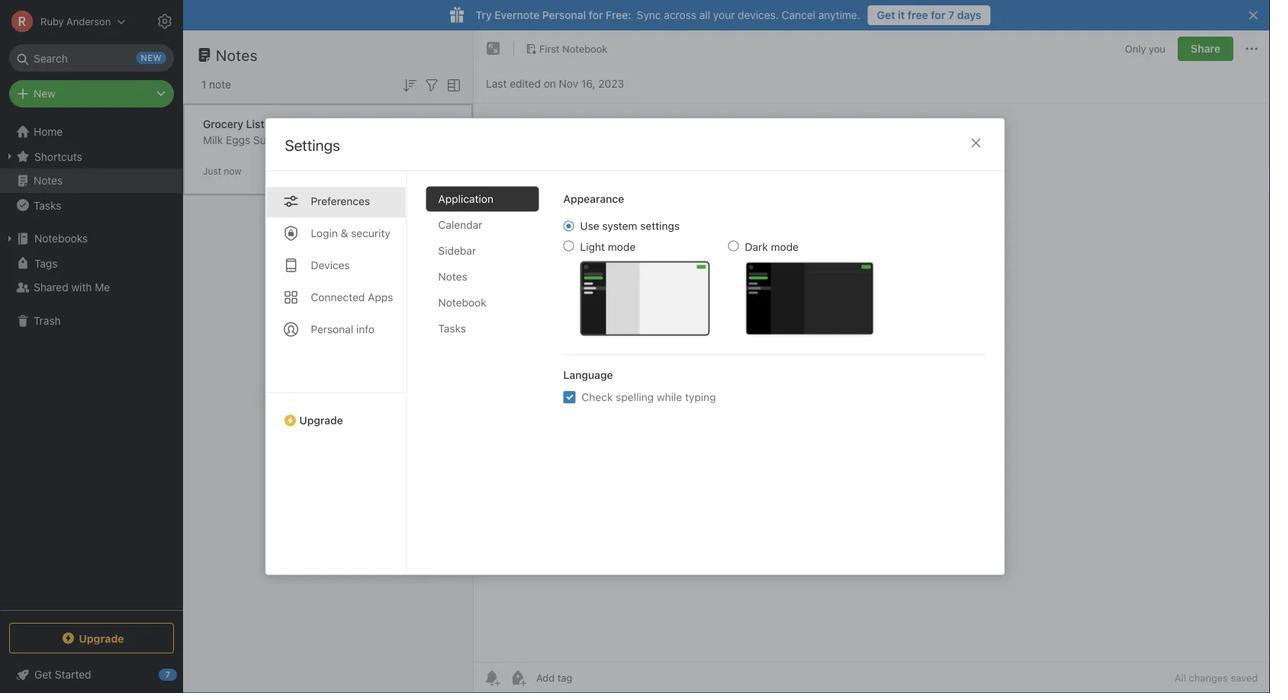 Task type: vqa. For each thing, say whether or not it's contained in the screenshot.
Sidebar tab
yes



Task type: describe. For each thing, give the bounding box(es) containing it.
settings
[[641, 220, 680, 232]]

all changes saved
[[1175, 673, 1259, 684]]

application
[[438, 193, 494, 205]]

sidebar
[[438, 245, 476, 257]]

system
[[603, 220, 638, 232]]

get it free for 7 days
[[877, 9, 982, 21]]

1 note
[[201, 78, 231, 91]]

tasks inside button
[[34, 199, 61, 212]]

across
[[664, 9, 697, 21]]

Dark mode radio
[[729, 241, 739, 251]]

try
[[476, 9, 492, 21]]

shared
[[34, 281, 68, 294]]

light
[[580, 241, 605, 253]]

anytime.
[[819, 9, 861, 21]]

home
[[34, 126, 63, 138]]

note list element
[[183, 31, 474, 694]]

Check spelling while typing checkbox
[[564, 392, 576, 404]]

login & security
[[311, 227, 391, 240]]

last
[[486, 77, 507, 90]]

check spelling while typing
[[582, 391, 716, 404]]

last edited on nov 16, 2023
[[486, 77, 625, 90]]

milk
[[203, 134, 223, 147]]

preferences
[[311, 195, 370, 208]]

grocery list
[[203, 118, 265, 131]]

while
[[657, 391, 683, 404]]

notes link
[[0, 169, 182, 193]]

mode for dark mode
[[771, 241, 799, 253]]

settings
[[285, 136, 340, 154]]

personal info
[[311, 323, 375, 336]]

notes inside 'note list' element
[[216, 46, 258, 64]]

notebook tab
[[426, 290, 539, 316]]

now
[[224, 166, 242, 177]]

use system settings
[[580, 220, 680, 232]]

16,
[[582, 77, 596, 90]]

sidebar tab
[[426, 239, 539, 264]]

trash link
[[0, 309, 182, 334]]

tags button
[[0, 251, 182, 276]]

dark mode
[[745, 241, 799, 253]]

days
[[958, 9, 982, 21]]

Note Editor text field
[[474, 104, 1271, 662]]

new button
[[9, 80, 174, 108]]

use
[[580, 220, 600, 232]]

connected
[[311, 291, 365, 304]]

grocery
[[203, 118, 243, 131]]

shortcuts button
[[0, 144, 182, 169]]

notebooks
[[34, 232, 88, 245]]

only
[[1126, 43, 1147, 54]]

get
[[877, 9, 896, 21]]

note
[[209, 78, 231, 91]]

2023
[[599, 77, 625, 90]]

try evernote personal for free: sync across all your devices. cancel anytime.
[[476, 9, 861, 21]]

tasks tab
[[426, 316, 539, 342]]

new
[[34, 87, 56, 100]]

notebook inside first notebook button
[[563, 43, 608, 54]]

tasks inside tab
[[438, 322, 466, 335]]

option group containing use system settings
[[564, 219, 875, 336]]

only you
[[1126, 43, 1166, 54]]

Use system settings radio
[[564, 221, 574, 232]]

get it free for 7 days button
[[868, 5, 991, 25]]

tags
[[34, 257, 58, 270]]

trash
[[34, 315, 61, 327]]

application tab
[[426, 187, 539, 212]]

mode for light mode
[[608, 241, 636, 253]]

tab list for appearance
[[426, 187, 551, 575]]

home link
[[0, 120, 183, 144]]

saved
[[1231, 673, 1259, 684]]

1 vertical spatial upgrade button
[[9, 624, 174, 654]]

devices.
[[738, 9, 779, 21]]



Task type: locate. For each thing, give the bounding box(es) containing it.
1 horizontal spatial tab list
[[426, 187, 551, 575]]

1 mode from the left
[[608, 241, 636, 253]]

None search field
[[20, 44, 163, 72]]

evernote
[[495, 9, 540, 21]]

notes inside notes link
[[34, 174, 63, 187]]

notes up the 'note'
[[216, 46, 258, 64]]

notes
[[216, 46, 258, 64], [34, 174, 63, 187], [438, 271, 468, 283]]

typing
[[685, 391, 716, 404]]

tab list
[[266, 171, 407, 575], [426, 187, 551, 575]]

milk eggs sugar cheese
[[203, 134, 322, 147]]

mode
[[608, 241, 636, 253], [771, 241, 799, 253]]

add tag image
[[509, 669, 527, 688]]

1 horizontal spatial upgrade button
[[266, 393, 406, 433]]

2 vertical spatial notes
[[438, 271, 468, 283]]

settings image
[[156, 12, 174, 31]]

nov
[[559, 77, 579, 90]]

1 vertical spatial notebook
[[438, 297, 487, 309]]

apps
[[368, 291, 393, 304]]

0 horizontal spatial personal
[[311, 323, 354, 336]]

option group
[[564, 219, 875, 336]]

check
[[582, 391, 613, 404]]

0 horizontal spatial mode
[[608, 241, 636, 253]]

for for free:
[[589, 9, 603, 21]]

edited
[[510, 77, 541, 90]]

0 vertical spatial personal
[[543, 9, 586, 21]]

notebook up 16,
[[563, 43, 608, 54]]

1 vertical spatial upgrade
[[79, 633, 124, 645]]

tasks up notebooks at the top left
[[34, 199, 61, 212]]

security
[[351, 227, 391, 240]]

cheese
[[285, 134, 322, 147]]

1 vertical spatial notes
[[34, 174, 63, 187]]

1 horizontal spatial upgrade
[[300, 414, 343, 427]]

1 horizontal spatial personal
[[543, 9, 586, 21]]

changes
[[1190, 673, 1229, 684]]

0 horizontal spatial upgrade
[[79, 633, 124, 645]]

for left 7
[[931, 9, 946, 21]]

first notebook button
[[521, 38, 613, 60]]

Light mode radio
[[564, 241, 574, 251]]

cancel
[[782, 9, 816, 21]]

for
[[589, 9, 603, 21], [931, 9, 946, 21]]

first
[[540, 43, 560, 54]]

sugar
[[253, 134, 282, 147]]

notebooks link
[[0, 227, 182, 251]]

devices
[[311, 259, 350, 272]]

0 vertical spatial notes
[[216, 46, 258, 64]]

free
[[908, 9, 929, 21]]

1 horizontal spatial notebook
[[563, 43, 608, 54]]

share button
[[1178, 37, 1234, 61]]

2 horizontal spatial notes
[[438, 271, 468, 283]]

&
[[341, 227, 348, 240]]

1 vertical spatial tasks
[[438, 322, 466, 335]]

personal
[[543, 9, 586, 21], [311, 323, 354, 336]]

notes inside notes tab
[[438, 271, 468, 283]]

first notebook
[[540, 43, 608, 54]]

personal up first notebook button
[[543, 9, 586, 21]]

0 horizontal spatial notes
[[34, 174, 63, 187]]

upgrade button
[[266, 393, 406, 433], [9, 624, 174, 654]]

0 horizontal spatial tasks
[[34, 199, 61, 212]]

light mode
[[580, 241, 636, 253]]

free:
[[606, 9, 632, 21]]

sync
[[637, 9, 661, 21]]

1 for from the left
[[589, 9, 603, 21]]

1 horizontal spatial mode
[[771, 241, 799, 253]]

7
[[949, 9, 955, 21]]

tab list containing preferences
[[266, 171, 407, 575]]

notes down the sidebar
[[438, 271, 468, 283]]

with
[[71, 281, 92, 294]]

for for 7
[[931, 9, 946, 21]]

1 horizontal spatial notes
[[216, 46, 258, 64]]

just
[[203, 166, 221, 177]]

your
[[714, 9, 735, 21]]

it
[[898, 9, 905, 21]]

notebook down notes tab
[[438, 297, 487, 309]]

language
[[564, 369, 613, 382]]

notes down shortcuts
[[34, 174, 63, 187]]

for inside button
[[931, 9, 946, 21]]

add a reminder image
[[483, 669, 501, 688]]

notes tab
[[426, 264, 539, 290]]

on
[[544, 77, 556, 90]]

login
[[311, 227, 338, 240]]

0 vertical spatial upgrade button
[[266, 393, 406, 433]]

0 horizontal spatial for
[[589, 9, 603, 21]]

2 mode from the left
[[771, 241, 799, 253]]

1 vertical spatial personal
[[311, 323, 354, 336]]

info
[[356, 323, 375, 336]]

0 horizontal spatial upgrade button
[[9, 624, 174, 654]]

just now
[[203, 166, 242, 177]]

0 horizontal spatial tab list
[[266, 171, 407, 575]]

upgrade button inside tab list
[[266, 393, 406, 433]]

expand notebooks image
[[4, 233, 16, 245]]

notebook
[[563, 43, 608, 54], [438, 297, 487, 309]]

expand note image
[[485, 40, 503, 58]]

for left "free:"
[[589, 9, 603, 21]]

tasks down notebook tab
[[438, 322, 466, 335]]

share
[[1191, 42, 1221, 55]]

0 horizontal spatial notebook
[[438, 297, 487, 309]]

0 vertical spatial tasks
[[34, 199, 61, 212]]

0 vertical spatial upgrade
[[300, 414, 343, 427]]

1 horizontal spatial for
[[931, 9, 946, 21]]

eggs
[[226, 134, 250, 147]]

me
[[95, 281, 110, 294]]

upgrade inside tab list
[[300, 414, 343, 427]]

tab list for application
[[266, 171, 407, 575]]

2 for from the left
[[931, 9, 946, 21]]

connected apps
[[311, 291, 393, 304]]

upgrade
[[300, 414, 343, 427], [79, 633, 124, 645]]

spelling
[[616, 391, 654, 404]]

tree
[[0, 120, 183, 610]]

mode right dark
[[771, 241, 799, 253]]

appearance
[[564, 193, 625, 205]]

notebook inside notebook tab
[[438, 297, 487, 309]]

1
[[201, 78, 206, 91]]

1 horizontal spatial tasks
[[438, 322, 466, 335]]

0 vertical spatial notebook
[[563, 43, 608, 54]]

shared with me
[[34, 281, 110, 294]]

close image
[[967, 134, 986, 152]]

calendar tab
[[426, 213, 539, 238]]

calendar
[[438, 219, 483, 231]]

all
[[1175, 673, 1187, 684]]

shortcuts
[[34, 150, 82, 163]]

tab list containing application
[[426, 187, 551, 575]]

tasks button
[[0, 193, 182, 218]]

note window element
[[474, 31, 1271, 694]]

Search text field
[[20, 44, 163, 72]]

list
[[246, 118, 265, 131]]

you
[[1149, 43, 1166, 54]]

personal down connected
[[311, 323, 354, 336]]

tree containing home
[[0, 120, 183, 610]]

mode down "system" on the top
[[608, 241, 636, 253]]

all
[[700, 9, 711, 21]]

dark
[[745, 241, 768, 253]]

shared with me link
[[0, 276, 182, 300]]



